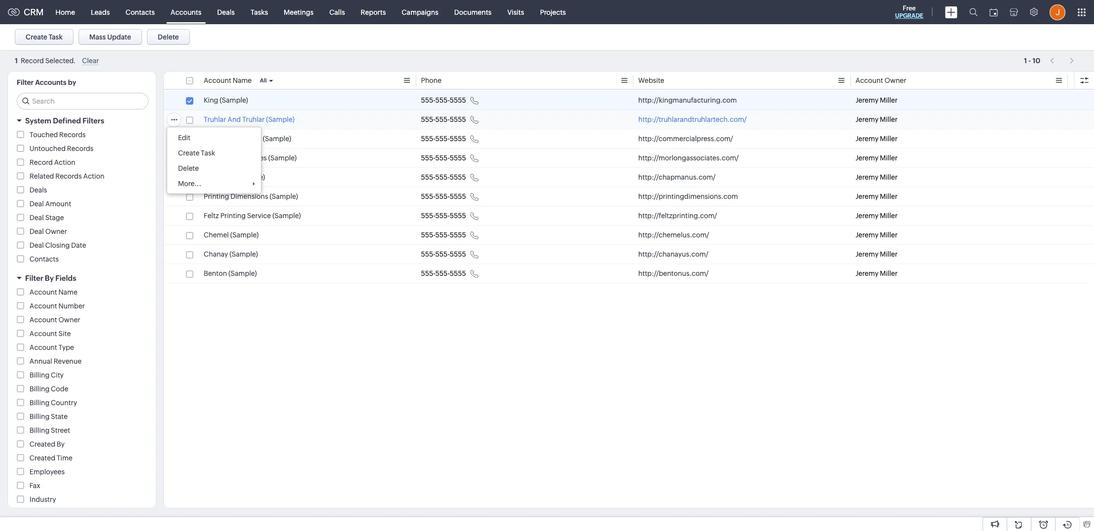 Task type: describe. For each thing, give the bounding box(es) containing it.
deal amount
[[30, 200, 71, 208]]

delete button
[[147, 29, 190, 45]]

2 navigation from the top
[[1046, 54, 1080, 68]]

miller for http://chemelus.com/
[[880, 231, 898, 239]]

benton
[[204, 270, 227, 277]]

5555 for http://chapmanus.com/
[[450, 173, 466, 181]]

revenue
[[54, 357, 82, 365]]

website
[[639, 77, 665, 84]]

annual
[[30, 357, 52, 365]]

reports
[[361, 8, 386, 16]]

billing country
[[30, 399, 77, 407]]

http://morlongassociates.com/ link
[[639, 153, 739, 163]]

fields
[[55, 274, 76, 282]]

jeremy miller for http://chanayus.com/
[[856, 250, 898, 258]]

create account
[[942, 33, 992, 41]]

jeremy for http://chapmanus.com/
[[856, 173, 879, 181]]

jeremy for http://printingdimensions.com
[[856, 193, 879, 200]]

number
[[59, 302, 85, 310]]

stage
[[45, 214, 64, 222]]

account type
[[30, 344, 74, 351]]

- for first navigation from the bottom
[[1029, 57, 1032, 65]]

visits link
[[500, 0, 532, 24]]

account site
[[30, 330, 71, 338]]

(sample) right service
[[273, 212, 301, 220]]

account number
[[30, 302, 85, 310]]

555-555-5555 for truhlar and truhlar (sample)
[[421, 116, 466, 123]]

jeremy for http://feltzprinting.com/
[[856, 212, 879, 220]]

create task button
[[15, 29, 74, 45]]

touched records
[[30, 131, 86, 139]]

chapman
[[204, 173, 235, 181]]

record
[[21, 57, 44, 65]]

record action
[[30, 158, 75, 166]]

jeremy for http://chanayus.com/
[[856, 250, 879, 258]]

chapman (sample) link
[[204, 172, 265, 182]]

1 vertical spatial contacts
[[30, 255, 59, 263]]

benton (sample) link
[[204, 269, 257, 278]]

http://chemelus.com/
[[639, 231, 710, 239]]

5555 for http://printingdimensions.com
[[450, 193, 466, 200]]

1 horizontal spatial contacts
[[126, 8, 155, 16]]

morlong
[[204, 154, 231, 162]]

(sample) inside 'link'
[[268, 154, 297, 162]]

http://chanayus.com/ link
[[639, 249, 709, 259]]

- for 2nd navigation from the bottom
[[1029, 57, 1032, 64]]

filter by fields button
[[8, 270, 156, 287]]

http://printingdimensions.com link
[[639, 192, 738, 201]]

system
[[25, 116, 51, 125]]

employees
[[30, 468, 65, 476]]

http://truhlarandtruhlartech.com/ link
[[639, 115, 747, 124]]

leads
[[91, 8, 110, 16]]

billing for billing street
[[30, 426, 49, 434]]

meetings link
[[276, 0, 322, 24]]

555-555-5555 for benton (sample)
[[421, 270, 466, 277]]

free upgrade
[[896, 4, 924, 19]]

jeremy for http://chemelus.com/
[[856, 231, 879, 239]]

5555 for http://kingmanufacturing.com
[[450, 96, 466, 104]]

2 horizontal spatial create
[[942, 33, 963, 41]]

jeremy miller for http://kingmanufacturing.com
[[856, 96, 898, 104]]

miller for http://kingmanufacturing.com
[[880, 96, 898, 104]]

1 truhlar from the left
[[204, 116, 226, 123]]

untouched
[[30, 145, 66, 153]]

time
[[57, 454, 72, 462]]

billing for billing city
[[30, 371, 49, 379]]

type
[[59, 344, 74, 351]]

industry
[[30, 496, 56, 503]]

5555 for http://truhlarandtruhlartech.com/
[[450, 116, 466, 123]]

by
[[68, 78, 76, 86]]

5555 for http://chanayus.com/
[[450, 250, 466, 258]]

system defined filters button
[[8, 112, 156, 129]]

http://truhlarandtruhlartech.com/
[[639, 116, 747, 123]]

billing for billing state
[[30, 413, 49, 421]]

jeremy miller for http://chemelus.com/
[[856, 231, 898, 239]]

miller for http://commercialpress.com/
[[880, 135, 898, 143]]

http://feltzprinting.com/
[[639, 212, 718, 220]]

5555 for http://commercialpress.com/
[[450, 135, 466, 143]]

miller for http://truhlarandtruhlartech.com/
[[880, 116, 898, 123]]

deal owner
[[30, 228, 67, 235]]

clear
[[82, 57, 99, 65]]

touched
[[30, 131, 58, 139]]

555-555-5555 for feltz printing service (sample)
[[421, 212, 466, 220]]

miller for http://morlongassociates.com/
[[880, 154, 898, 162]]

street
[[51, 426, 70, 434]]

update
[[107, 33, 131, 41]]

10 for 2nd navigation from the bottom
[[1033, 57, 1041, 64]]

account name for all
[[204, 77, 252, 84]]

miller for http://bentonus.com/
[[880, 270, 898, 277]]

0 vertical spatial owner
[[885, 77, 907, 84]]

billing code
[[30, 385, 68, 393]]

(sample) up 'and' in the left top of the page
[[220, 96, 248, 104]]

jeremy for http://kingmanufacturing.com
[[856, 96, 879, 104]]

name for account number
[[59, 288, 78, 296]]

closing
[[45, 241, 70, 249]]

system defined filters
[[25, 116, 104, 125]]

filters
[[83, 116, 104, 125]]

jeremy miller for http://bentonus.com/
[[856, 270, 898, 277]]

printing dimensions (sample)
[[204, 193, 298, 200]]

meetings
[[284, 8, 314, 16]]

chapman (sample)
[[204, 173, 265, 181]]

555-555-5555 for morlong associates (sample)
[[421, 154, 466, 162]]

more...
[[178, 180, 201, 188]]

related
[[30, 172, 54, 180]]

account name for account number
[[30, 288, 78, 296]]

miller for http://chapmanus.com/
[[880, 173, 898, 181]]

billing street
[[30, 426, 70, 434]]

accounts link
[[163, 0, 209, 24]]

(sample) down 'chemel (sample)' link
[[230, 250, 258, 258]]

free
[[903, 4, 916, 12]]

records for untouched
[[67, 145, 94, 153]]

date
[[71, 241, 86, 249]]

1 vertical spatial owner
[[45, 228, 67, 235]]

account inside button
[[965, 33, 992, 41]]

555-555-5555 for chapman (sample)
[[421, 173, 466, 181]]

1 for first navigation from the bottom
[[1025, 57, 1028, 65]]

deal for deal owner
[[30, 228, 44, 235]]

Search text field
[[17, 93, 148, 109]]

printing dimensions (sample) link
[[204, 192, 298, 201]]

billing city
[[30, 371, 64, 379]]

site
[[59, 330, 71, 338]]

chemel
[[204, 231, 229, 239]]

filter for filter by fields
[[25, 274, 43, 282]]

king
[[204, 96, 218, 104]]

commercial
[[204, 135, 243, 143]]

(sample) down chanay (sample) link
[[229, 270, 257, 277]]

annual revenue
[[30, 357, 82, 365]]

1 vertical spatial deals
[[30, 186, 47, 194]]

jeremy miller for http://printingdimensions.com
[[856, 193, 898, 200]]

deals link
[[209, 0, 243, 24]]

created for created by
[[30, 440, 55, 448]]

records for touched
[[59, 131, 86, 139]]

name for all
[[233, 77, 252, 84]]

commercial press (sample)
[[204, 135, 291, 143]]

create account button
[[932, 29, 1002, 45]]

0 horizontal spatial action
[[54, 158, 75, 166]]

associates
[[233, 154, 267, 162]]

chanay (sample)
[[204, 250, 258, 258]]

defined
[[53, 116, 81, 125]]

1 horizontal spatial task
[[201, 149, 215, 157]]

5555 for http://chemelus.com/
[[450, 231, 466, 239]]

deal for deal closing date
[[30, 241, 44, 249]]

jeremy miller for http://truhlarandtruhlartech.com/
[[856, 116, 898, 123]]

crm link
[[8, 7, 44, 17]]

0 horizontal spatial accounts
[[35, 78, 66, 86]]

morlong associates (sample)
[[204, 154, 297, 162]]

http://commercialpress.com/
[[639, 135, 734, 143]]

http://chapmanus.com/
[[639, 173, 716, 181]]

jeremy miller for http://feltzprinting.com/
[[856, 212, 898, 220]]

filter by fields
[[25, 274, 76, 282]]

service
[[247, 212, 271, 220]]

by for filter
[[45, 274, 54, 282]]



Task type: locate. For each thing, give the bounding box(es) containing it.
2 created from the top
[[30, 454, 55, 462]]

task inside button
[[49, 33, 63, 41]]

2 10 from the top
[[1033, 57, 1041, 65]]

jeremy for http://morlongassociates.com/
[[856, 154, 879, 162]]

1 horizontal spatial account owner
[[856, 77, 907, 84]]

truhlar and truhlar (sample) link
[[204, 115, 295, 124]]

3 5555 from the top
[[450, 135, 466, 143]]

by inside dropdown button
[[45, 274, 54, 282]]

related records action
[[30, 172, 104, 180]]

billing up billing state
[[30, 399, 49, 407]]

3 555-555-5555 from the top
[[421, 135, 466, 143]]

10 555-555-5555 from the top
[[421, 270, 466, 277]]

2 truhlar from the left
[[242, 116, 265, 123]]

2 miller from the top
[[880, 116, 898, 123]]

1 horizontal spatial account name
[[204, 77, 252, 84]]

0 horizontal spatial by
[[45, 274, 54, 282]]

truhlar
[[204, 116, 226, 123], [242, 116, 265, 123]]

deal down deal owner
[[30, 241, 44, 249]]

deal stage
[[30, 214, 64, 222]]

5 billing from the top
[[30, 426, 49, 434]]

6 jeremy miller from the top
[[856, 193, 898, 200]]

http://kingmanufacturing.com
[[639, 96, 737, 104]]

city
[[51, 371, 64, 379]]

reports link
[[353, 0, 394, 24]]

miller for http://feltzprinting.com/
[[880, 212, 898, 220]]

3 deal from the top
[[30, 228, 44, 235]]

5555 for http://bentonus.com/
[[450, 270, 466, 277]]

1 1 - 10 from the top
[[1025, 57, 1041, 64]]

1 deal from the top
[[30, 200, 44, 208]]

5555
[[450, 96, 466, 104], [450, 116, 466, 123], [450, 135, 466, 143], [450, 154, 466, 162], [450, 173, 466, 181], [450, 193, 466, 200], [450, 212, 466, 220], [450, 231, 466, 239], [450, 250, 466, 258], [450, 270, 466, 277]]

(sample) up service
[[270, 193, 298, 200]]

7 jeremy miller from the top
[[856, 212, 898, 220]]

deals
[[217, 8, 235, 16], [30, 186, 47, 194]]

4 billing from the top
[[30, 413, 49, 421]]

name
[[233, 77, 252, 84], [59, 288, 78, 296]]

-
[[1029, 57, 1032, 64], [1029, 57, 1032, 65]]

3 jeremy miller from the top
[[856, 135, 898, 143]]

5 5555 from the top
[[450, 173, 466, 181]]

0 vertical spatial create task
[[26, 33, 63, 41]]

555-555-5555 for printing dimensions (sample)
[[421, 193, 466, 200]]

6 555-555-5555 from the top
[[421, 193, 466, 200]]

0 vertical spatial records
[[59, 131, 86, 139]]

5 miller from the top
[[880, 173, 898, 181]]

create task down edit
[[178, 149, 215, 157]]

chanay
[[204, 250, 228, 258]]

leads link
[[83, 0, 118, 24]]

555-555-5555 for king (sample)
[[421, 96, 466, 104]]

http://kingmanufacturing.com link
[[639, 95, 737, 105]]

10 jeremy from the top
[[856, 270, 879, 277]]

jeremy
[[856, 96, 879, 104], [856, 116, 879, 123], [856, 135, 879, 143], [856, 154, 879, 162], [856, 173, 879, 181], [856, 193, 879, 200], [856, 212, 879, 220], [856, 231, 879, 239], [856, 250, 879, 258], [856, 270, 879, 277]]

9 miller from the top
[[880, 250, 898, 258]]

billing down annual
[[30, 371, 49, 379]]

action up related records action
[[54, 158, 75, 166]]

delete inside button
[[158, 33, 179, 41]]

selected.
[[45, 57, 76, 65]]

amount
[[45, 200, 71, 208]]

truhlar up edit link
[[204, 116, 226, 123]]

deal down deal stage
[[30, 228, 44, 235]]

4 5555 from the top
[[450, 154, 466, 162]]

1 jeremy from the top
[[856, 96, 879, 104]]

jeremy for http://truhlarandtruhlartech.com/
[[856, 116, 879, 123]]

1 vertical spatial account name
[[30, 288, 78, 296]]

9 555-555-5555 from the top
[[421, 250, 466, 258]]

visits
[[508, 8, 525, 16]]

http://chanayus.com/
[[639, 250, 709, 258]]

4 deal from the top
[[30, 241, 44, 249]]

3 billing from the top
[[30, 399, 49, 407]]

filter
[[17, 78, 34, 86], [25, 274, 43, 282]]

home link
[[48, 0, 83, 24]]

delete
[[158, 33, 179, 41], [178, 164, 199, 172]]

0 vertical spatial printing
[[204, 193, 229, 200]]

1 horizontal spatial name
[[233, 77, 252, 84]]

2 jeremy miller from the top
[[856, 116, 898, 123]]

2 vertical spatial owner
[[59, 316, 80, 324]]

1 horizontal spatial by
[[57, 440, 65, 448]]

7 miller from the top
[[880, 212, 898, 220]]

0 horizontal spatial create task
[[26, 33, 63, 41]]

1 - 10 for first navigation from the bottom
[[1025, 57, 1041, 65]]

1 billing from the top
[[30, 371, 49, 379]]

http://chapmanus.com/ link
[[639, 172, 716, 182]]

2 5555 from the top
[[450, 116, 466, 123]]

9 jeremy from the top
[[856, 250, 879, 258]]

records down record action
[[55, 172, 82, 180]]

1 horizontal spatial action
[[83, 172, 104, 180]]

1 vertical spatial records
[[67, 145, 94, 153]]

1 vertical spatial create task
[[178, 149, 215, 157]]

0 horizontal spatial account name
[[30, 288, 78, 296]]

created for created time
[[30, 454, 55, 462]]

create
[[26, 33, 47, 41], [942, 33, 963, 41], [178, 149, 200, 157]]

filter for filter accounts by
[[17, 78, 34, 86]]

phone
[[421, 77, 442, 84]]

deal up deal stage
[[30, 200, 44, 208]]

deal for deal stage
[[30, 214, 44, 222]]

filter inside dropdown button
[[25, 274, 43, 282]]

accounts left by
[[35, 78, 66, 86]]

untouched records
[[30, 145, 94, 153]]

row group
[[164, 91, 1095, 283]]

miller for http://chanayus.com/
[[880, 250, 898, 258]]

name down "fields"
[[59, 288, 78, 296]]

0 vertical spatial created
[[30, 440, 55, 448]]

(sample) right press on the top of page
[[263, 135, 291, 143]]

2 jeremy from the top
[[856, 116, 879, 123]]

jeremy for http://commercialpress.com/
[[856, 135, 879, 143]]

7 jeremy from the top
[[856, 212, 879, 220]]

0 vertical spatial account name
[[204, 77, 252, 84]]

1 5555 from the top
[[450, 96, 466, 104]]

8 miller from the top
[[880, 231, 898, 239]]

1 horizontal spatial create task
[[178, 149, 215, 157]]

created
[[30, 440, 55, 448], [30, 454, 55, 462]]

8 555-555-5555 from the top
[[421, 231, 466, 239]]

6 jeremy from the top
[[856, 193, 879, 200]]

billing
[[30, 371, 49, 379], [30, 385, 49, 393], [30, 399, 49, 407], [30, 413, 49, 421], [30, 426, 49, 434]]

chanay (sample) link
[[204, 249, 258, 259]]

5 jeremy miller from the top
[[856, 173, 898, 181]]

account name up account number
[[30, 288, 78, 296]]

all
[[260, 77, 267, 83]]

555-555-5555 for chemel (sample)
[[421, 231, 466, 239]]

truhlar and truhlar (sample)
[[204, 116, 295, 123]]

jeremy miller for http://chapmanus.com/
[[856, 173, 898, 181]]

8 jeremy miller from the top
[[856, 231, 898, 239]]

deal closing date
[[30, 241, 86, 249]]

6 miller from the top
[[880, 193, 898, 200]]

1 vertical spatial action
[[83, 172, 104, 180]]

king (sample)
[[204, 96, 248, 104]]

documents
[[455, 8, 492, 16]]

create task up 1 record selected.
[[26, 33, 63, 41]]

4 jeremy miller from the top
[[856, 154, 898, 162]]

1 10 from the top
[[1033, 57, 1041, 64]]

accounts up "delete" button
[[171, 8, 202, 16]]

http://bentonus.com/
[[639, 270, 709, 277]]

jeremy for http://bentonus.com/
[[856, 270, 879, 277]]

10
[[1033, 57, 1041, 64], [1033, 57, 1041, 65]]

billing up created by
[[30, 426, 49, 434]]

0 vertical spatial accounts
[[171, 8, 202, 16]]

1 vertical spatial by
[[57, 440, 65, 448]]

1 vertical spatial delete
[[178, 164, 199, 172]]

action down untouched records
[[83, 172, 104, 180]]

billing down billing city
[[30, 385, 49, 393]]

0 horizontal spatial deals
[[30, 186, 47, 194]]

0 vertical spatial account owner
[[856, 77, 907, 84]]

1 vertical spatial name
[[59, 288, 78, 296]]

1 created from the top
[[30, 440, 55, 448]]

5555 for http://morlongassociates.com/
[[450, 154, 466, 162]]

billing for billing country
[[30, 399, 49, 407]]

miller for http://printingdimensions.com
[[880, 193, 898, 200]]

1 vertical spatial account owner
[[30, 316, 80, 324]]

0 vertical spatial by
[[45, 274, 54, 282]]

account name
[[204, 77, 252, 84], [30, 288, 78, 296]]

1 for 2nd navigation from the bottom
[[1025, 57, 1028, 64]]

6 5555 from the top
[[450, 193, 466, 200]]

navigation
[[1046, 53, 1080, 68], [1046, 54, 1080, 68]]

5 555-555-5555 from the top
[[421, 173, 466, 181]]

0 horizontal spatial account owner
[[30, 316, 80, 324]]

filter left "fields"
[[25, 274, 43, 282]]

7 555-555-5555 from the top
[[421, 212, 466, 220]]

chemel (sample)
[[204, 231, 259, 239]]

mass
[[89, 33, 106, 41]]

555-555-5555 for chanay (sample)
[[421, 250, 466, 258]]

0 horizontal spatial name
[[59, 288, 78, 296]]

9 jeremy miller from the top
[[856, 250, 898, 258]]

records down defined
[[59, 131, 86, 139]]

1 555-555-5555 from the top
[[421, 96, 466, 104]]

http://commercialpress.com/ link
[[639, 134, 734, 144]]

4 jeremy from the top
[[856, 154, 879, 162]]

1 horizontal spatial accounts
[[171, 8, 202, 16]]

5 jeremy from the top
[[856, 173, 879, 181]]

1 miller from the top
[[880, 96, 898, 104]]

contacts down closing
[[30, 255, 59, 263]]

1 vertical spatial task
[[201, 149, 215, 157]]

3 jeremy from the top
[[856, 135, 879, 143]]

create task inside button
[[26, 33, 63, 41]]

billing state
[[30, 413, 68, 421]]

contacts up 'update'
[[126, 8, 155, 16]]

billing up billing street
[[30, 413, 49, 421]]

records down touched records
[[67, 145, 94, 153]]

0 vertical spatial name
[[233, 77, 252, 84]]

1 horizontal spatial deals
[[217, 8, 235, 16]]

deals down related
[[30, 186, 47, 194]]

1 jeremy miller from the top
[[856, 96, 898, 104]]

3 miller from the top
[[880, 135, 898, 143]]

home
[[56, 8, 75, 16]]

2 billing from the top
[[30, 385, 49, 393]]

commercial press (sample) link
[[204, 134, 291, 144]]

10 miller from the top
[[880, 270, 898, 277]]

1 vertical spatial printing
[[220, 212, 246, 220]]

5555 for http://feltzprinting.com/
[[450, 212, 466, 220]]

tasks
[[251, 8, 268, 16]]

calls
[[330, 8, 345, 16]]

1 vertical spatial filter
[[25, 274, 43, 282]]

7 5555 from the top
[[450, 212, 466, 220]]

campaigns
[[402, 8, 439, 16]]

http://printingdimensions.com
[[639, 193, 738, 200]]

fax
[[30, 482, 40, 490]]

printing up chemel (sample)
[[220, 212, 246, 220]]

1 vertical spatial created
[[30, 454, 55, 462]]

printing down chapman
[[204, 193, 229, 200]]

records for related
[[55, 172, 82, 180]]

2 1 - 10 from the top
[[1025, 57, 1041, 65]]

account name up "king (sample)" at left top
[[204, 77, 252, 84]]

and
[[228, 116, 241, 123]]

delete down accounts link
[[158, 33, 179, 41]]

1 - 10 for 2nd navigation from the bottom
[[1025, 57, 1041, 64]]

dimensions
[[231, 193, 268, 200]]

by left "fields"
[[45, 274, 54, 282]]

jeremy miller for http://morlongassociates.com/
[[856, 154, 898, 162]]

0 vertical spatial delete
[[158, 33, 179, 41]]

by down 'street' on the left bottom of the page
[[57, 440, 65, 448]]

0 vertical spatial contacts
[[126, 8, 155, 16]]

code
[[51, 385, 68, 393]]

deal for deal amount
[[30, 200, 44, 208]]

0 horizontal spatial truhlar
[[204, 116, 226, 123]]

name left the all
[[233, 77, 252, 84]]

delete up 'more...'
[[178, 164, 199, 172]]

miller
[[880, 96, 898, 104], [880, 116, 898, 123], [880, 135, 898, 143], [880, 154, 898, 162], [880, 173, 898, 181], [880, 193, 898, 200], [880, 212, 898, 220], [880, 231, 898, 239], [880, 250, 898, 258], [880, 270, 898, 277]]

10 jeremy miller from the top
[[856, 270, 898, 277]]

(sample) right associates
[[268, 154, 297, 162]]

(sample) down feltz printing service (sample) link
[[230, 231, 259, 239]]

4 555-555-5555 from the top
[[421, 154, 466, 162]]

press
[[245, 135, 262, 143]]

10 for first navigation from the bottom
[[1033, 57, 1041, 65]]

by for created
[[57, 440, 65, 448]]

created up the employees
[[30, 454, 55, 462]]

8 5555 from the top
[[450, 231, 466, 239]]

http://feltzprinting.com/ link
[[639, 211, 718, 221]]

2 deal from the top
[[30, 214, 44, 222]]

(sample) up printing dimensions (sample) link
[[237, 173, 265, 181]]

filter down the record
[[17, 78, 34, 86]]

truhlar up press on the top of page
[[242, 116, 265, 123]]

1 horizontal spatial create
[[178, 149, 200, 157]]

printing
[[204, 193, 229, 200], [220, 212, 246, 220]]

0 vertical spatial task
[[49, 33, 63, 41]]

actions
[[1039, 33, 1064, 41]]

2 vertical spatial records
[[55, 172, 82, 180]]

task up selected.
[[49, 33, 63, 41]]

8 jeremy from the top
[[856, 231, 879, 239]]

chemel (sample) link
[[204, 230, 259, 240]]

billing for billing code
[[30, 385, 49, 393]]

9 5555 from the top
[[450, 250, 466, 258]]

0 vertical spatial deals
[[217, 8, 235, 16]]

1 horizontal spatial truhlar
[[242, 116, 265, 123]]

10 5555 from the top
[[450, 270, 466, 277]]

2 - from the top
[[1029, 57, 1032, 65]]

0 vertical spatial action
[[54, 158, 75, 166]]

2 555-555-5555 from the top
[[421, 116, 466, 123]]

0 vertical spatial filter
[[17, 78, 34, 86]]

deal left stage
[[30, 214, 44, 222]]

4 miller from the top
[[880, 154, 898, 162]]

row group containing king (sample)
[[164, 91, 1095, 283]]

0 horizontal spatial task
[[49, 33, 63, 41]]

feltz
[[204, 212, 219, 220]]

1 vertical spatial accounts
[[35, 78, 66, 86]]

(sample) up commercial press (sample) on the top
[[266, 116, 295, 123]]

1 - from the top
[[1029, 57, 1032, 64]]

contacts
[[126, 8, 155, 16], [30, 255, 59, 263]]

0 horizontal spatial contacts
[[30, 255, 59, 263]]

tasks link
[[243, 0, 276, 24]]

1 navigation from the top
[[1046, 53, 1080, 68]]

jeremy miller for http://commercialpress.com/
[[856, 135, 898, 143]]

1 - 10
[[1025, 57, 1041, 64], [1025, 57, 1041, 65]]

0 horizontal spatial create
[[26, 33, 47, 41]]

task down edit link
[[201, 149, 215, 157]]

555-555-5555 for commercial press (sample)
[[421, 135, 466, 143]]

deals left tasks link
[[217, 8, 235, 16]]

created down billing street
[[30, 440, 55, 448]]



Task type: vqa. For each thing, say whether or not it's contained in the screenshot.
'Chats' image
no



